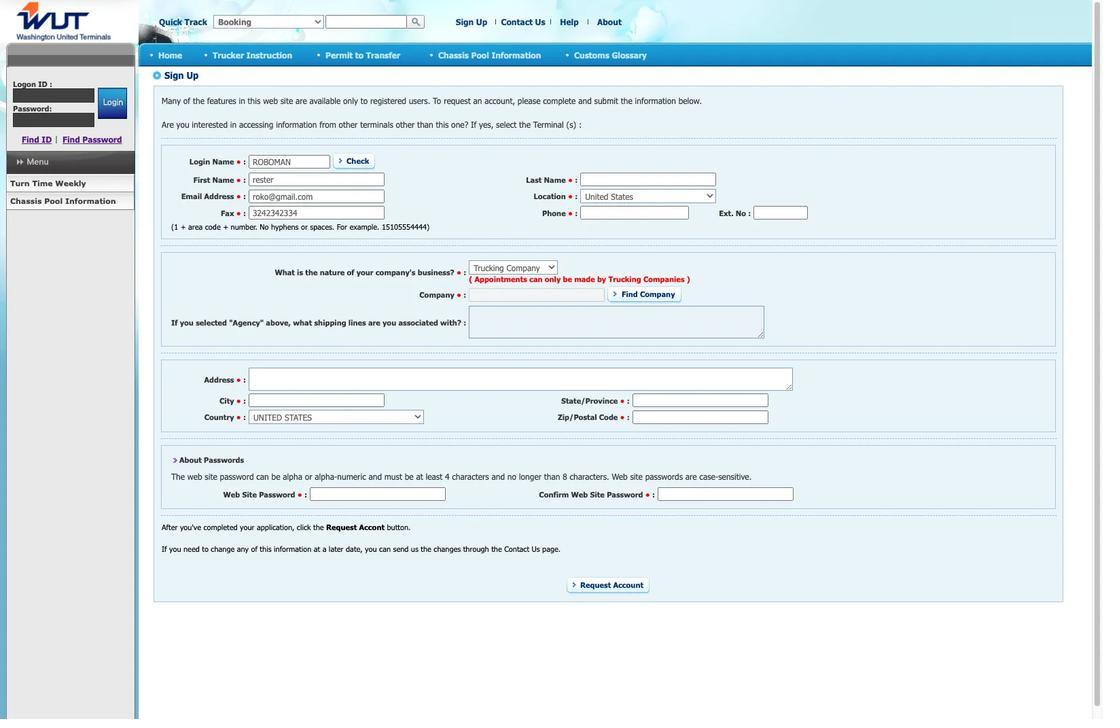Task type: locate. For each thing, give the bounding box(es) containing it.
0 horizontal spatial chassis pool information
[[10, 196, 116, 205]]

weekly
[[55, 179, 86, 188]]

permit to transfer
[[326, 50, 401, 59]]

1 horizontal spatial find
[[63, 135, 80, 144]]

chassis down "sign"
[[439, 50, 469, 59]]

0 vertical spatial pool
[[471, 50, 489, 59]]

about link
[[598, 17, 622, 27]]

find left password
[[63, 135, 80, 144]]

2 find from the left
[[63, 135, 80, 144]]

chassis down turn
[[10, 196, 42, 205]]

find id
[[22, 135, 52, 144]]

id left :
[[38, 80, 47, 88]]

password:
[[13, 104, 52, 113]]

home
[[158, 50, 182, 59]]

customs glossary
[[574, 50, 647, 59]]

1 horizontal spatial chassis
[[439, 50, 469, 59]]

customs
[[574, 50, 610, 59]]

quick
[[159, 17, 182, 27]]

None text field
[[13, 88, 95, 103]]

None password field
[[13, 113, 95, 127]]

contact
[[501, 17, 533, 27]]

id
[[38, 80, 47, 88], [42, 135, 52, 144]]

information down contact
[[492, 50, 541, 59]]

chassis
[[439, 50, 469, 59], [10, 196, 42, 205]]

1 vertical spatial pool
[[44, 196, 63, 205]]

about
[[598, 17, 622, 27]]

track
[[185, 17, 207, 27]]

help
[[560, 17, 579, 27]]

0 vertical spatial id
[[38, 80, 47, 88]]

id down "password:"
[[42, 135, 52, 144]]

pool down turn time weekly
[[44, 196, 63, 205]]

pool
[[471, 50, 489, 59], [44, 196, 63, 205]]

password
[[82, 135, 122, 144]]

chassis pool information down turn time weekly link at the left of page
[[10, 196, 116, 205]]

1 horizontal spatial pool
[[471, 50, 489, 59]]

find id link
[[22, 135, 52, 144]]

information down weekly
[[65, 196, 116, 205]]

0 horizontal spatial find
[[22, 135, 39, 144]]

find password
[[63, 135, 122, 144]]

1 vertical spatial id
[[42, 135, 52, 144]]

1 find from the left
[[22, 135, 39, 144]]

instruction
[[247, 50, 292, 59]]

up
[[476, 17, 488, 27]]

0 horizontal spatial pool
[[44, 196, 63, 205]]

quick track
[[159, 17, 207, 27]]

pool down up
[[471, 50, 489, 59]]

contact us link
[[501, 17, 546, 27]]

turn time weekly
[[10, 179, 86, 188]]

1 vertical spatial information
[[65, 196, 116, 205]]

find
[[22, 135, 39, 144], [63, 135, 80, 144]]

chassis pool information
[[439, 50, 541, 59], [10, 196, 116, 205]]

0 vertical spatial chassis pool information
[[439, 50, 541, 59]]

chassis pool information down up
[[439, 50, 541, 59]]

id for logon
[[38, 80, 47, 88]]

find password link
[[63, 135, 122, 144]]

None text field
[[326, 15, 407, 29]]

trucker
[[213, 50, 244, 59]]

0 vertical spatial information
[[492, 50, 541, 59]]

1 vertical spatial chassis pool information
[[10, 196, 116, 205]]

information
[[492, 50, 541, 59], [65, 196, 116, 205]]

1 vertical spatial chassis
[[10, 196, 42, 205]]

1 horizontal spatial information
[[492, 50, 541, 59]]

0 vertical spatial chassis
[[439, 50, 469, 59]]

find down "password:"
[[22, 135, 39, 144]]



Task type: describe. For each thing, give the bounding box(es) containing it.
chassis pool information link
[[6, 192, 135, 210]]

transfer
[[366, 50, 401, 59]]

1 horizontal spatial chassis pool information
[[439, 50, 541, 59]]

0 horizontal spatial information
[[65, 196, 116, 205]]

0 horizontal spatial chassis
[[10, 196, 42, 205]]

time
[[32, 179, 53, 188]]

turn time weekly link
[[6, 175, 135, 192]]

trucker instruction
[[213, 50, 292, 59]]

help link
[[560, 17, 579, 27]]

id for find
[[42, 135, 52, 144]]

login image
[[98, 88, 127, 119]]

turn
[[10, 179, 30, 188]]

sign up link
[[456, 17, 488, 27]]

contact us
[[501, 17, 546, 27]]

glossary
[[612, 50, 647, 59]]

sign up
[[456, 17, 488, 27]]

us
[[535, 17, 546, 27]]

find for find id
[[22, 135, 39, 144]]

find for find password
[[63, 135, 80, 144]]

to
[[355, 50, 364, 59]]

:
[[50, 80, 52, 88]]

logon
[[13, 80, 36, 88]]

sign
[[456, 17, 474, 27]]

permit
[[326, 50, 353, 59]]

logon id :
[[13, 80, 52, 88]]



